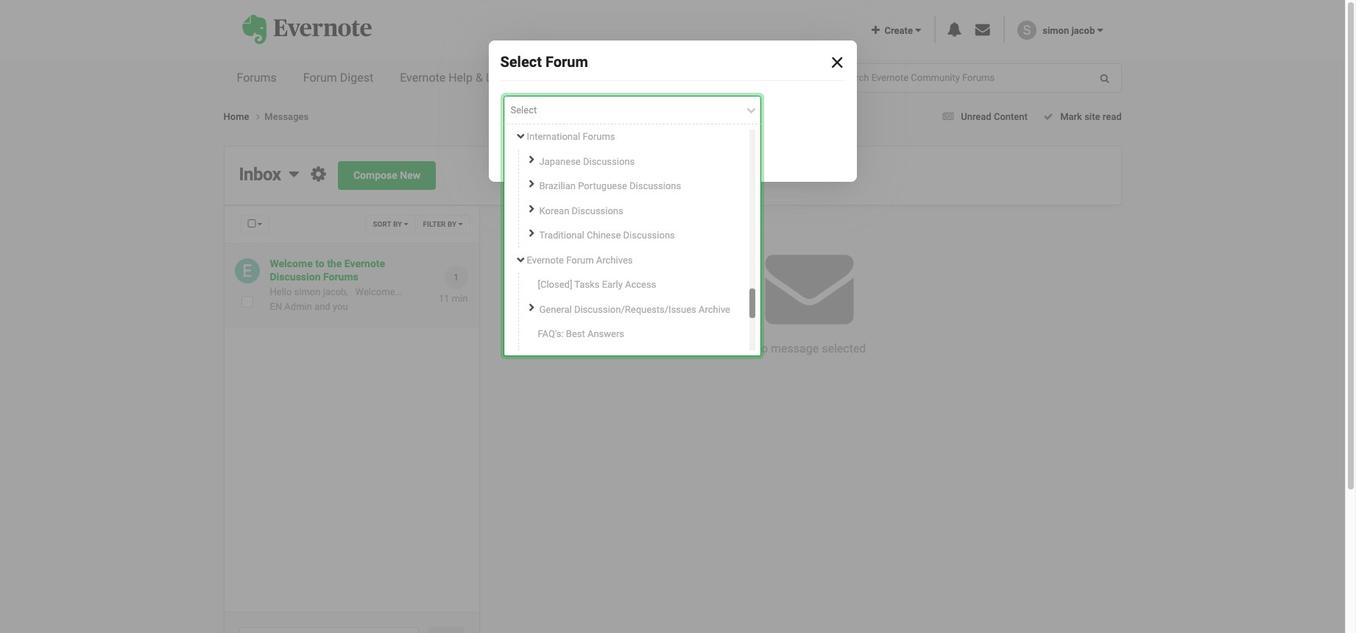 Task type: vqa. For each thing, say whether or not it's contained in the screenshot.
color
no



Task type: describe. For each thing, give the bounding box(es) containing it.
forum digest link
[[290, 59, 387, 97]]

simon jacob image
[[1018, 21, 1037, 40]]

japanese
[[539, 156, 581, 167]]

new
[[400, 170, 421, 181]]

select for select forum
[[500, 53, 542, 71]]

inbox
[[239, 164, 281, 185]]

×
[[831, 46, 844, 75]]

sort by link
[[366, 215, 416, 234]]

caret down image for inbox link
[[289, 165, 299, 183]]

early
[[602, 279, 623, 290]]

select forum
[[500, 53, 588, 71]]

evernote forum archives
[[527, 255, 633, 266]]

evernote help & learning
[[400, 71, 531, 85]]

[closed] tasks early access
[[538, 279, 656, 290]]

home
[[223, 111, 252, 122]]

archives
[[596, 255, 633, 266]]

11
[[439, 293, 450, 304]]

compose new
[[353, 170, 421, 181]]

international
[[527, 131, 580, 142]]

general discussion/requests/issues archive
[[539, 304, 730, 315]]

discussion
[[270, 271, 321, 283]]

forums inside the welcome to the evernote discussion forums hello simon jacob,                 welcome... en admin and you
[[323, 271, 358, 283]]

en
[[270, 301, 282, 312]]

evernote for evernote help & learning
[[400, 71, 446, 85]]

hello
[[270, 287, 292, 298]]

mark site read link
[[1039, 111, 1122, 122]]

select for select
[[511, 104, 537, 115]]

content
[[994, 111, 1028, 122]]

site
[[1085, 111, 1100, 122]]

unread content
[[961, 111, 1028, 122]]

evernote inside the welcome to the evernote discussion forums hello simon jacob,                 welcome... en admin and you
[[344, 258, 385, 270]]

plus image
[[872, 25, 880, 35]]

1 vertical spatial forum
[[303, 71, 337, 85]]

the
[[327, 258, 342, 270]]

simon jacob link
[[1043, 25, 1103, 36]]

0 horizontal spatial caret down image
[[258, 220, 262, 228]]

traditional chinese discussions
[[539, 230, 675, 241]]

continue
[[519, 145, 560, 157]]

caret down image for simon jacob
[[1098, 25, 1103, 35]]

search image
[[1100, 73, 1109, 83]]

select forum dialog
[[0, 0, 1345, 633]]

archive
[[699, 304, 730, 315]]

evernote events link
[[545, 59, 655, 97]]

jacob,
[[323, 287, 348, 298]]

filter by link
[[415, 215, 470, 234]]

international forums
[[527, 131, 615, 142]]

evernote for evernote events
[[558, 71, 604, 85]]

cog image
[[311, 165, 326, 183]]

discussions up the archives
[[623, 230, 675, 241]]

simon jacob
[[1043, 25, 1098, 36]]

faq's: best answers
[[538, 329, 624, 340]]

filter by
[[423, 220, 459, 228]]

korean
[[539, 205, 569, 216]]

portuguese
[[578, 181, 627, 192]]

discussions down portuguese
[[572, 205, 623, 216]]

you
[[333, 301, 348, 312]]

[closed]
[[538, 279, 572, 290]]

en admin image
[[235, 259, 260, 284]]

continue button
[[503, 136, 576, 167]]

digest
[[340, 71, 373, 85]]

unread content link
[[938, 111, 1028, 122]]

learning
[[486, 71, 531, 85]]

welcome to the evernote discussion forums link
[[270, 257, 413, 284]]

Search search field
[[828, 64, 1015, 92]]



Task type: locate. For each thing, give the bounding box(es) containing it.
and
[[315, 301, 330, 312]]

caret down image for more link
[[698, 71, 705, 83]]

jacob
[[1072, 25, 1095, 36]]

caret down image right sort
[[404, 220, 408, 228]]

simon up the admin
[[294, 287, 321, 298]]

help
[[449, 71, 473, 85]]

faq's:
[[538, 329, 564, 340]]

2 horizontal spatial forums
[[583, 131, 615, 142]]

best
[[566, 329, 585, 340]]

forum digest
[[303, 71, 373, 85]]

forum for select forum
[[546, 53, 588, 71]]

japanese discussions
[[539, 156, 635, 167]]

1 vertical spatial select
[[511, 104, 537, 115]]

evernote left help
[[400, 71, 446, 85]]

general
[[539, 304, 572, 315]]

discussion/requests/issues
[[574, 304, 696, 315]]

11 min
[[439, 293, 468, 304]]

caret down image right more
[[698, 71, 705, 83]]

evernote up [closed]
[[527, 255, 564, 266]]

to
[[315, 258, 324, 270]]

selected
[[822, 342, 866, 356]]

forum up evernote events
[[546, 53, 588, 71]]

× link
[[821, 43, 854, 75]]

no message selected
[[753, 342, 866, 356]]

1 horizontal spatial simon
[[1043, 25, 1069, 36]]

caret down image left the cog image
[[289, 165, 299, 183]]

caret down image inside filter by link
[[459, 220, 463, 228]]

caret down image for sort by link
[[404, 220, 408, 228]]

forums up home 'link'
[[237, 71, 277, 85]]

unread
[[961, 111, 992, 122]]

tasks
[[575, 279, 600, 290]]

forums link
[[223, 59, 290, 97]]

welcome to the evernote discussion forums hello simon jacob,                 welcome... en admin and you
[[270, 258, 403, 312]]

caret down image inside more link
[[698, 71, 705, 83]]

caret down image inside sort by link
[[404, 220, 408, 228]]

2 vertical spatial forum
[[566, 255, 594, 266]]

1 vertical spatial forums
[[583, 131, 615, 142]]

admin
[[284, 301, 312, 312]]

0 horizontal spatial simon
[[294, 287, 321, 298]]

2 by from the left
[[448, 220, 457, 228]]

evernote down the select forum
[[558, 71, 604, 85]]

min
[[452, 293, 468, 304]]

create link
[[872, 25, 921, 36]]

filter
[[423, 220, 446, 228]]

korean discussions
[[539, 205, 623, 216]]

by
[[393, 220, 402, 228], [448, 220, 457, 228]]

select down learning on the left top of page
[[511, 104, 537, 115]]

forum for evernote forum archives
[[566, 255, 594, 266]]

0 vertical spatial forums
[[237, 71, 277, 85]]

forums inside select forum dialog
[[583, 131, 615, 142]]

simon left jacob
[[1043, 25, 1069, 36]]

home link
[[223, 110, 265, 124]]

select up learning on the left top of page
[[500, 53, 542, 71]]

by for sort
[[393, 220, 402, 228]]

inbox link
[[239, 164, 299, 185]]

compose
[[353, 170, 397, 181]]

1 by from the left
[[393, 220, 402, 228]]

welcome
[[270, 258, 313, 270]]

2 horizontal spatial caret down image
[[1098, 25, 1103, 35]]

more link
[[655, 59, 718, 97]]

0 vertical spatial simon
[[1043, 25, 1069, 36]]

evernote events
[[558, 71, 641, 85]]

0 horizontal spatial by
[[393, 220, 402, 228]]

sort
[[373, 220, 391, 228]]

caret down image
[[1098, 25, 1103, 35], [258, 220, 262, 228], [459, 220, 463, 228]]

0 horizontal spatial forums
[[237, 71, 277, 85]]

no
[[753, 342, 768, 356]]

caret down image right square o image
[[258, 220, 262, 228]]

more
[[668, 71, 695, 85]]

by for filter
[[448, 220, 457, 228]]

forums
[[237, 71, 277, 85], [583, 131, 615, 142], [323, 271, 358, 283]]

messages
[[265, 111, 309, 122]]

caret down image right filter at the left top of the page
[[459, 220, 463, 228]]

caret down image inside the create link
[[915, 25, 921, 35]]

sort by
[[373, 220, 404, 228]]

mark
[[1060, 111, 1082, 122]]

1 horizontal spatial caret down image
[[459, 220, 463, 228]]

0 vertical spatial forum
[[546, 53, 588, 71]]

events
[[606, 71, 641, 85]]

brazilian portuguese discussions
[[539, 181, 681, 192]]

Search messages in this folder... text field
[[239, 627, 419, 633]]

caret down image inside simon jacob link
[[1098, 25, 1103, 35]]

caret down image for filter by
[[459, 220, 463, 228]]

1 horizontal spatial forums
[[323, 271, 358, 283]]

1 horizontal spatial by
[[448, 220, 457, 228]]

caret down image inside inbox link
[[289, 165, 299, 183]]

1
[[454, 273, 459, 283]]

forum left 'digest'
[[303, 71, 337, 85]]

messages link
[[265, 111, 309, 122]]

evernote user forum image
[[242, 15, 372, 44]]

forums up japanese discussions
[[583, 131, 615, 142]]

discussions
[[583, 156, 635, 167], [630, 181, 681, 192], [572, 205, 623, 216], [623, 230, 675, 241]]

discussions up brazilian portuguese discussions
[[583, 156, 635, 167]]

evernote right the
[[344, 258, 385, 270]]

create
[[880, 25, 915, 36]]

&
[[476, 71, 483, 85]]

discussions right portuguese
[[630, 181, 681, 192]]

compose new link
[[338, 161, 436, 190]]

answers
[[588, 329, 624, 340]]

square o image
[[248, 219, 256, 229]]

caret down image right jacob
[[1098, 25, 1103, 35]]

caret down image
[[915, 25, 921, 35], [698, 71, 705, 83], [289, 165, 299, 183], [404, 220, 408, 228]]

read
[[1103, 111, 1122, 122]]

chevron down image
[[747, 105, 756, 115]]

traditional
[[539, 230, 584, 241]]

caret down image left the notifications icon
[[915, 25, 921, 35]]

by right filter at the left top of the page
[[448, 220, 457, 228]]

simon inside the welcome to the evernote discussion forums hello simon jacob,                 welcome... en admin and you
[[294, 287, 321, 298]]

forums inside forums link
[[237, 71, 277, 85]]

0 vertical spatial select
[[500, 53, 542, 71]]

messages image
[[975, 22, 990, 37]]

1 vertical spatial simon
[[294, 287, 321, 298]]

message
[[771, 342, 819, 356]]

forum up tasks at top left
[[566, 255, 594, 266]]

evernote inside select forum dialog
[[527, 255, 564, 266]]

evernote
[[400, 71, 446, 85], [558, 71, 604, 85], [527, 255, 564, 266], [344, 258, 385, 270]]

select
[[500, 53, 542, 71], [511, 104, 537, 115]]

notifications image
[[947, 22, 962, 37]]

2 vertical spatial forums
[[323, 271, 358, 283]]

brazilian
[[539, 181, 576, 192]]

mark site read
[[1058, 111, 1122, 122]]

forums down the
[[323, 271, 358, 283]]

chinese
[[587, 230, 621, 241]]

evernote help & learning link
[[387, 59, 545, 97]]

by right sort
[[393, 220, 402, 228]]

access
[[625, 279, 656, 290]]

welcome...
[[355, 287, 403, 298]]

evernote for evernote forum archives
[[527, 255, 564, 266]]



